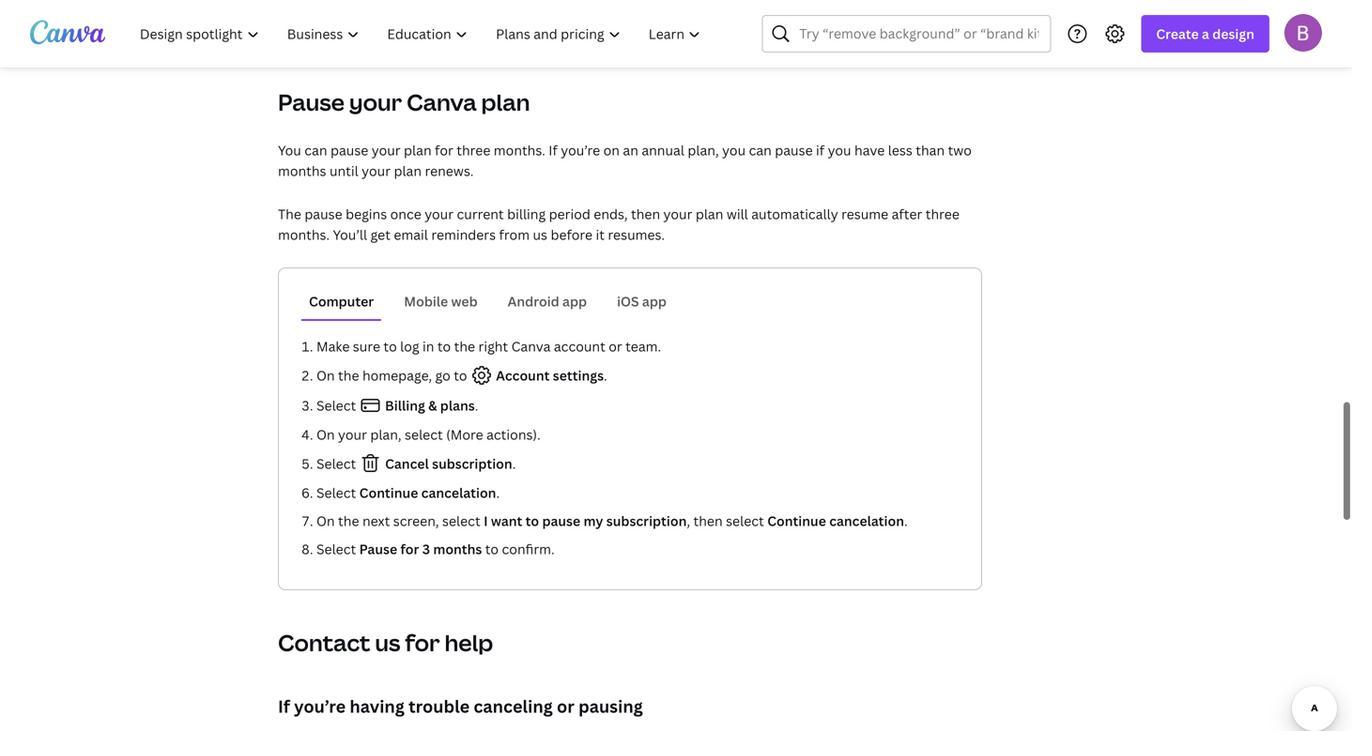 Task type: describe. For each thing, give the bounding box(es) containing it.
your down "pause your canva plan"
[[372, 141, 401, 159]]

the for on the homepage, go to
[[338, 367, 359, 385]]

want
[[491, 512, 522, 530]]

on for on your plan, select (more actions).
[[316, 426, 335, 444]]

on your plan, select (more actions).
[[316, 426, 541, 444]]

your right until
[[362, 162, 391, 180]]

if inside you can pause your plan for three months. if you're on an annual plan, you can pause if you have less than two months until your plan renews.
[[549, 141, 558, 159]]

two
[[948, 141, 972, 159]]

the pause begins once your current billing period ends, then your plan will automatically resume after three months. you'll get email reminders from us before it resumes.
[[278, 205, 960, 244]]

1 vertical spatial if
[[278, 695, 290, 718]]

your up until
[[349, 87, 402, 117]]

you can pause your plan for three months. if you're on an annual plan, you can pause if you have less than two months until your plan renews.
[[278, 141, 972, 180]]

right
[[478, 338, 508, 355]]

trouble
[[409, 695, 470, 718]]

in
[[423, 338, 434, 355]]

for for help
[[405, 628, 440, 658]]

annual
[[642, 141, 685, 159]]

homepage,
[[362, 367, 432, 385]]

billing
[[507, 205, 546, 223]]

1 vertical spatial cancelation
[[829, 512, 904, 530]]

then inside the pause begins once your current billing period ends, then your plan will automatically resume after three months. you'll get email reminders from us before it resumes.
[[631, 205, 660, 223]]

1 vertical spatial canva
[[511, 338, 551, 355]]

design
[[1213, 25, 1255, 43]]

log
[[400, 338, 419, 355]]

your up resumes.
[[663, 205, 692, 223]]

help
[[445, 628, 493, 658]]

settings
[[553, 367, 604, 385]]

3 select from the top
[[316, 484, 356, 502]]

you
[[278, 141, 301, 159]]

1 vertical spatial continue
[[767, 512, 826, 530]]

an
[[623, 141, 638, 159]]

pause inside the pause begins once your current billing period ends, then your plan will automatically resume after three months. you'll get email reminders from us before it resumes.
[[305, 205, 342, 223]]

account
[[554, 338, 605, 355]]

on for on the next screen, select i want to pause my subscription , then select continue cancelation .
[[316, 512, 335, 530]]

4 select from the top
[[316, 540, 356, 558]]

pause left if
[[775, 141, 813, 159]]

select pause for 3 months to confirm.
[[316, 540, 555, 558]]

a
[[1202, 25, 1209, 43]]

your up reminders
[[425, 205, 454, 223]]

confirm.
[[502, 540, 555, 558]]

us inside the pause begins once your current billing period ends, then your plan will automatically resume after three months. you'll get email reminders from us before it resumes.
[[533, 226, 547, 244]]

android
[[508, 293, 559, 310]]

i
[[484, 512, 488, 530]]

,
[[687, 512, 690, 530]]

create a design
[[1156, 25, 1255, 43]]

cancel subscription .
[[385, 455, 516, 473]]

contact
[[278, 628, 370, 658]]

current
[[457, 205, 504, 223]]

app for android app
[[562, 293, 587, 310]]

from
[[499, 226, 530, 244]]

computer
[[309, 293, 374, 310]]

screen,
[[393, 512, 439, 530]]

select right ","
[[726, 512, 764, 530]]

resume
[[841, 205, 888, 223]]

pause up until
[[330, 141, 368, 159]]

billing & plans
[[382, 397, 475, 415]]

ios app button
[[610, 284, 674, 319]]

mobile
[[404, 293, 448, 310]]

pausing
[[579, 695, 643, 718]]

ios
[[617, 293, 639, 310]]

select continue cancelation .
[[316, 484, 500, 502]]

account
[[496, 367, 550, 385]]

once
[[390, 205, 421, 223]]

bob builder image
[[1285, 14, 1322, 51]]

0 vertical spatial the
[[454, 338, 475, 355]]

to down i
[[485, 540, 499, 558]]

billing
[[385, 397, 425, 415]]

go
[[435, 367, 451, 385]]

the for on the next screen, select i want to pause my subscription , then select continue cancelation .
[[338, 512, 359, 530]]

begins
[[346, 205, 387, 223]]

for for 3
[[400, 540, 419, 558]]

1 vertical spatial pause
[[359, 540, 397, 558]]

reminders
[[431, 226, 496, 244]]

1 you from the left
[[722, 141, 746, 159]]

three inside you can pause your plan for three months. if you're on an annual plan, you can pause if you have less than two months until your plan renews.
[[457, 141, 491, 159]]

select down the billing & plans
[[405, 426, 443, 444]]

app for ios app
[[642, 293, 667, 310]]

will
[[727, 205, 748, 223]]

have
[[855, 141, 885, 159]]

resumes.
[[608, 226, 665, 244]]

if you're having trouble canceling or pausing
[[278, 695, 643, 718]]

(more
[[446, 426, 483, 444]]

plan inside the pause begins once your current billing period ends, then your plan will automatically resume after three months. you'll get email reminders from us before it resumes.
[[696, 205, 723, 223]]

email
[[394, 226, 428, 244]]

1 select from the top
[[316, 397, 359, 415]]

pause left the my
[[542, 512, 580, 530]]

create
[[1156, 25, 1199, 43]]

months. inside the pause begins once your current billing period ends, then your plan will automatically resume after three months. you'll get email reminders from us before it resumes.
[[278, 226, 330, 244]]

pause your canva plan
[[278, 87, 530, 117]]

period
[[549, 205, 591, 223]]

1 vertical spatial us
[[375, 628, 400, 658]]

ios app
[[617, 293, 667, 310]]

computer button
[[301, 284, 382, 319]]

&
[[428, 397, 437, 415]]

having
[[350, 695, 405, 718]]



Task type: vqa. For each thing, say whether or not it's contained in the screenshot.
group
no



Task type: locate. For each thing, give the bounding box(es) containing it.
canva
[[407, 87, 477, 117], [511, 338, 551, 355]]

0 horizontal spatial then
[[631, 205, 660, 223]]

web
[[451, 293, 478, 310]]

1 horizontal spatial then
[[693, 512, 723, 530]]

less
[[888, 141, 913, 159]]

contact us for help
[[278, 628, 493, 658]]

make
[[316, 338, 350, 355]]

months
[[278, 162, 326, 180], [433, 540, 482, 558]]

months. down the at the top of the page
[[278, 226, 330, 244]]

select
[[405, 426, 443, 444], [442, 512, 481, 530], [726, 512, 764, 530]]

months.
[[494, 141, 545, 159], [278, 226, 330, 244]]

0 horizontal spatial months
[[278, 162, 326, 180]]

the left the right
[[454, 338, 475, 355]]

if
[[816, 141, 825, 159]]

0 vertical spatial for
[[435, 141, 453, 159]]

1 horizontal spatial or
[[609, 338, 622, 355]]

team.
[[626, 338, 661, 355]]

0 vertical spatial then
[[631, 205, 660, 223]]

0 vertical spatial on
[[316, 367, 335, 385]]

canva up account
[[511, 338, 551, 355]]

0 horizontal spatial pause
[[278, 87, 345, 117]]

1 vertical spatial subscription
[[606, 512, 687, 530]]

1 horizontal spatial if
[[549, 141, 558, 159]]

0 vertical spatial months
[[278, 162, 326, 180]]

1 vertical spatial plan,
[[370, 426, 402, 444]]

three
[[457, 141, 491, 159], [926, 205, 960, 223]]

before
[[551, 226, 593, 244]]

us right contact
[[375, 628, 400, 658]]

2 vertical spatial on
[[316, 512, 335, 530]]

2 select from the top
[[316, 455, 359, 473]]

0 horizontal spatial can
[[305, 141, 327, 159]]

app
[[562, 293, 587, 310], [642, 293, 667, 310]]

0 horizontal spatial canva
[[407, 87, 477, 117]]

pause up the 'you'
[[278, 87, 345, 117]]

pause
[[278, 87, 345, 117], [359, 540, 397, 558]]

1 horizontal spatial plan,
[[688, 141, 719, 159]]

0 vertical spatial us
[[533, 226, 547, 244]]

months. inside you can pause your plan for three months. if you're on an annual plan, you can pause if you have less than two months until your plan renews.
[[494, 141, 545, 159]]

0 horizontal spatial or
[[557, 695, 575, 718]]

subscription down (more
[[432, 455, 512, 473]]

to right go
[[454, 367, 467, 385]]

can
[[305, 141, 327, 159], [749, 141, 772, 159]]

0 horizontal spatial you
[[722, 141, 746, 159]]

android app button
[[500, 284, 595, 319]]

2 app from the left
[[642, 293, 667, 310]]

1 horizontal spatial months
[[433, 540, 482, 558]]

renews.
[[425, 162, 474, 180]]

0 horizontal spatial us
[[375, 628, 400, 658]]

3
[[422, 540, 430, 558]]

you're left having
[[294, 695, 346, 718]]

2 vertical spatial for
[[405, 628, 440, 658]]

your
[[349, 87, 402, 117], [372, 141, 401, 159], [362, 162, 391, 180], [425, 205, 454, 223], [663, 205, 692, 223], [338, 426, 367, 444]]

1 app from the left
[[562, 293, 587, 310]]

1 horizontal spatial continue
[[767, 512, 826, 530]]

1 horizontal spatial subscription
[[606, 512, 687, 530]]

on for on the homepage, go to
[[316, 367, 335, 385]]

Try "remove background" or "brand kit" search field
[[800, 16, 1039, 52]]

plan, inside you can pause your plan for three months. if you're on an annual plan, you can pause if you have less than two months until your plan renews.
[[688, 141, 719, 159]]

plan, right annual
[[688, 141, 719, 159]]

if down contact
[[278, 695, 290, 718]]

you're left 'on'
[[561, 141, 600, 159]]

three up renews.
[[457, 141, 491, 159]]

months down the 'you'
[[278, 162, 326, 180]]

you're
[[561, 141, 600, 159], [294, 695, 346, 718]]

us down billing
[[533, 226, 547, 244]]

for
[[435, 141, 453, 159], [400, 540, 419, 558], [405, 628, 440, 658]]

for up renews.
[[435, 141, 453, 159]]

plan, down billing
[[370, 426, 402, 444]]

1 vertical spatial on
[[316, 426, 335, 444]]

create a design button
[[1141, 15, 1270, 53]]

0 horizontal spatial subscription
[[432, 455, 512, 473]]

1 vertical spatial you're
[[294, 695, 346, 718]]

0 vertical spatial continue
[[359, 484, 418, 502]]

select
[[316, 397, 359, 415], [316, 455, 359, 473], [316, 484, 356, 502], [316, 540, 356, 558]]

0 vertical spatial plan,
[[688, 141, 719, 159]]

if
[[549, 141, 558, 159], [278, 695, 290, 718]]

android app
[[508, 293, 587, 310]]

1 can from the left
[[305, 141, 327, 159]]

0 vertical spatial three
[[457, 141, 491, 159]]

continue
[[359, 484, 418, 502], [767, 512, 826, 530]]

for left help
[[405, 628, 440, 658]]

subscription
[[432, 455, 512, 473], [606, 512, 687, 530]]

then right ","
[[693, 512, 723, 530]]

2 on from the top
[[316, 426, 335, 444]]

subscription right the my
[[606, 512, 687, 530]]

1 horizontal spatial can
[[749, 141, 772, 159]]

ends,
[[594, 205, 628, 223]]

you
[[722, 141, 746, 159], [828, 141, 851, 159]]

the left next
[[338, 512, 359, 530]]

0 horizontal spatial if
[[278, 695, 290, 718]]

1 vertical spatial months.
[[278, 226, 330, 244]]

pause down next
[[359, 540, 397, 558]]

you'll
[[333, 226, 367, 244]]

sure
[[353, 338, 380, 355]]

plans
[[440, 397, 475, 415]]

or left pausing
[[557, 695, 575, 718]]

for inside you can pause your plan for three months. if you're on an annual plan, you can pause if you have less than two months until your plan renews.
[[435, 141, 453, 159]]

then
[[631, 205, 660, 223], [693, 512, 723, 530]]

1 horizontal spatial three
[[926, 205, 960, 223]]

app right ios
[[642, 293, 667, 310]]

next
[[362, 512, 390, 530]]

2 can from the left
[[749, 141, 772, 159]]

1 horizontal spatial months.
[[494, 141, 545, 159]]

1 horizontal spatial you're
[[561, 141, 600, 159]]

0 horizontal spatial months.
[[278, 226, 330, 244]]

on the next screen, select i want to pause my subscription , then select continue cancelation .
[[316, 512, 908, 530]]

to left log
[[384, 338, 397, 355]]

0 vertical spatial if
[[549, 141, 558, 159]]

1 vertical spatial months
[[433, 540, 482, 558]]

if left 'on'
[[549, 141, 558, 159]]

0 vertical spatial months.
[[494, 141, 545, 159]]

0 horizontal spatial three
[[457, 141, 491, 159]]

canva up renews.
[[407, 87, 477, 117]]

1 horizontal spatial canva
[[511, 338, 551, 355]]

0 horizontal spatial plan,
[[370, 426, 402, 444]]

1 vertical spatial the
[[338, 367, 359, 385]]

the
[[454, 338, 475, 355], [338, 367, 359, 385], [338, 512, 359, 530]]

actions).
[[487, 426, 541, 444]]

can right the 'you'
[[305, 141, 327, 159]]

1 horizontal spatial cancelation
[[829, 512, 904, 530]]

to
[[384, 338, 397, 355], [437, 338, 451, 355], [454, 367, 467, 385], [526, 512, 539, 530], [485, 540, 499, 558]]

1 vertical spatial three
[[926, 205, 960, 223]]

0 vertical spatial subscription
[[432, 455, 512, 473]]

3 on from the top
[[316, 512, 335, 530]]

1 vertical spatial then
[[693, 512, 723, 530]]

pause up you'll
[[305, 205, 342, 223]]

select left i
[[442, 512, 481, 530]]

1 horizontal spatial us
[[533, 226, 547, 244]]

canceling
[[474, 695, 553, 718]]

after
[[892, 205, 922, 223]]

your down on the homepage, go to on the left bottom of page
[[338, 426, 367, 444]]

or
[[609, 338, 622, 355], [557, 695, 575, 718]]

2 you from the left
[[828, 141, 851, 159]]

for left 3
[[400, 540, 419, 558]]

plan
[[481, 87, 530, 117], [404, 141, 432, 159], [394, 162, 422, 180], [696, 205, 723, 223]]

than
[[916, 141, 945, 159]]

0 horizontal spatial continue
[[359, 484, 418, 502]]

then up resumes.
[[631, 205, 660, 223]]

1 horizontal spatial pause
[[359, 540, 397, 558]]

app right the android
[[562, 293, 587, 310]]

0 vertical spatial cancelation
[[421, 484, 496, 502]]

0 vertical spatial pause
[[278, 87, 345, 117]]

my
[[584, 512, 603, 530]]

until
[[330, 162, 358, 180]]

1 vertical spatial for
[[400, 540, 419, 558]]

0 vertical spatial or
[[609, 338, 622, 355]]

automatically
[[751, 205, 838, 223]]

0 vertical spatial canva
[[407, 87, 477, 117]]

on
[[316, 367, 335, 385], [316, 426, 335, 444], [316, 512, 335, 530]]

mobile web
[[404, 293, 478, 310]]

can left if
[[749, 141, 772, 159]]

you right if
[[828, 141, 851, 159]]

cancelation
[[421, 484, 496, 502], [829, 512, 904, 530]]

1 vertical spatial or
[[557, 695, 575, 718]]

top level navigation element
[[128, 15, 717, 53]]

mobile web button
[[397, 284, 485, 319]]

to right want
[[526, 512, 539, 530]]

months right 3
[[433, 540, 482, 558]]

on the homepage, go to
[[316, 367, 470, 385]]

it
[[596, 226, 605, 244]]

months inside you can pause your plan for three months. if you're on an annual plan, you can pause if you have less than two months until your plan renews.
[[278, 162, 326, 180]]

get
[[370, 226, 391, 244]]

1 horizontal spatial you
[[828, 141, 851, 159]]

0 horizontal spatial you're
[[294, 695, 346, 718]]

or left "team."
[[609, 338, 622, 355]]

cancel
[[385, 455, 429, 473]]

1 on from the top
[[316, 367, 335, 385]]

2 vertical spatial the
[[338, 512, 359, 530]]

1 horizontal spatial app
[[642, 293, 667, 310]]

account settings
[[493, 367, 604, 385]]

the down make on the top left of page
[[338, 367, 359, 385]]

on
[[603, 141, 620, 159]]

make sure to log in to the right canva account or team.
[[316, 338, 661, 355]]

0 horizontal spatial cancelation
[[421, 484, 496, 502]]

you up will
[[722, 141, 746, 159]]

the
[[278, 205, 301, 223]]

three inside the pause begins once your current billing period ends, then your plan will automatically resume after three months. you'll get email reminders from us before it resumes.
[[926, 205, 960, 223]]

to right in
[[437, 338, 451, 355]]

three right after
[[926, 205, 960, 223]]

0 vertical spatial you're
[[561, 141, 600, 159]]

you're inside you can pause your plan for three months. if you're on an annual plan, you can pause if you have less than two months until your plan renews.
[[561, 141, 600, 159]]

months. up billing
[[494, 141, 545, 159]]

0 horizontal spatial app
[[562, 293, 587, 310]]



